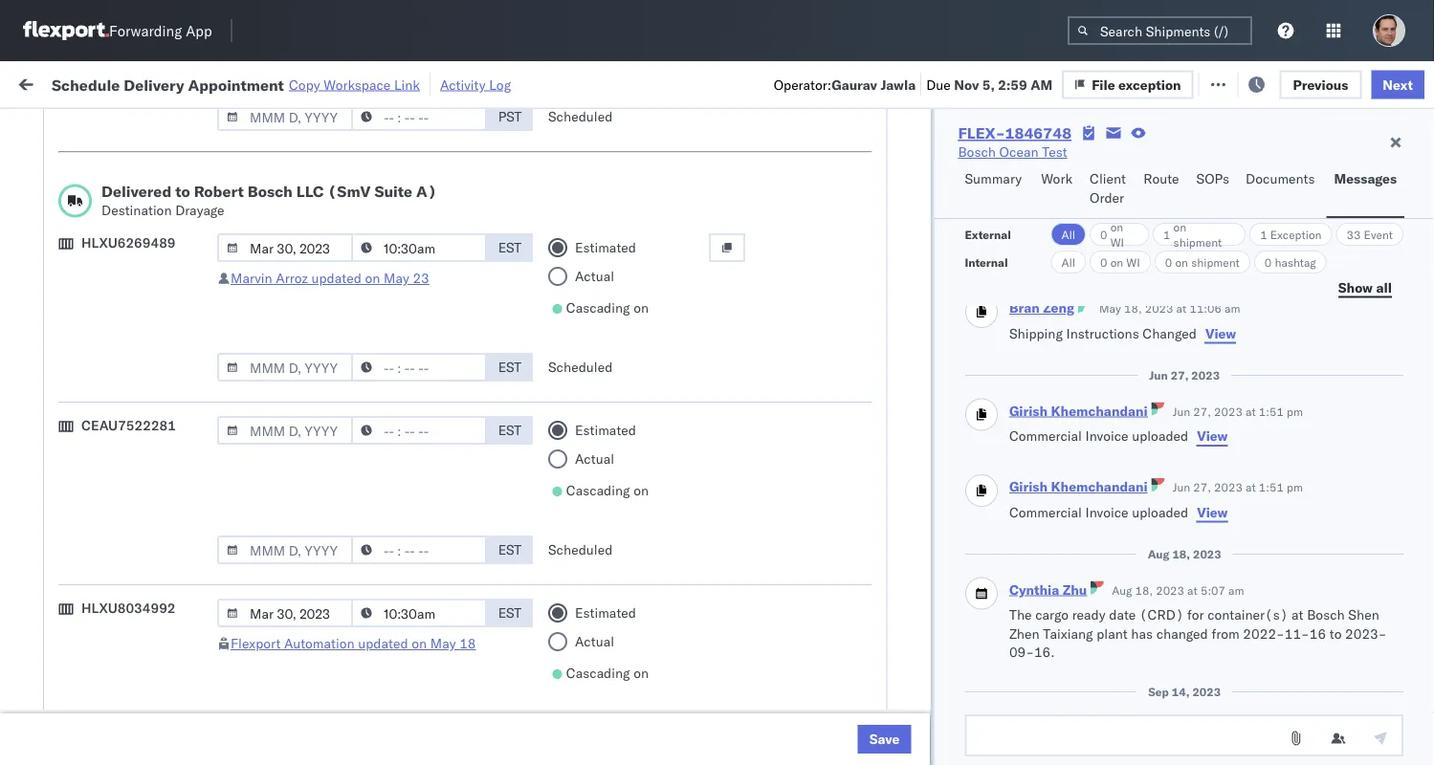 Task type: vqa. For each thing, say whether or not it's contained in the screenshot.
LHUU7894563, UETU5238478 for Schedule Pickup from Los Angeles, CA
yes



Task type: locate. For each thing, give the bounding box(es) containing it.
instructions
[[1066, 325, 1139, 341]]

flexport left automation
[[231, 635, 281, 652]]

689
[[372, 74, 397, 91]]

0 vertical spatial uploaded
[[1132, 428, 1188, 444]]

4 hlxu803 from the top
[[1382, 318, 1434, 334]]

jun down jun 27, 2023
[[1172, 404, 1190, 419]]

2 schedule delivery appointment from the top
[[44, 444, 235, 460]]

1 vertical spatial flex-1889466
[[1056, 445, 1156, 461]]

8 resize handle column header from the left
[[1271, 148, 1294, 766]]

-- : -- -- text field
[[351, 102, 487, 131], [351, 353, 487, 382], [351, 536, 487, 565]]

est, for 2:59 am est, dec 14, 2022's schedule delivery appointment link
[[366, 445, 395, 461]]

1 2:59 am edt, nov 5, 2022 from the top
[[308, 192, 476, 209]]

(0)
[[331, 74, 356, 91]]

confirm for confirm pickup from los angeles, ca
[[44, 476, 93, 493]]

2 2130387 from the top
[[1098, 655, 1156, 672]]

aug up date
[[1112, 583, 1132, 597]]

estimated
[[575, 239, 636, 256], [575, 422, 636, 439], [575, 605, 636, 622]]

1 vertical spatial view
[[1197, 428, 1228, 444]]

consignee
[[834, 156, 890, 171], [803, 571, 867, 588], [923, 571, 987, 588]]

1 vertical spatial girish khemchandani
[[1009, 478, 1148, 495]]

hlxu803 for 5th schedule pickup from los angeles, ca link from the bottom of the page
[[1382, 234, 1434, 250]]

test123456 down show
[[1303, 360, 1384, 377]]

0 vertical spatial cascading on
[[566, 300, 649, 316]]

delivery inside button
[[96, 528, 146, 545]]

11:30 down automation
[[308, 655, 346, 672]]

order
[[1090, 189, 1125, 206]]

9,
[[426, 360, 439, 377]]

fcl for 5th schedule pickup from los angeles, ca link from the bottom of the page
[[628, 234, 653, 251]]

0 vertical spatial khemchandani
[[1051, 402, 1148, 419]]

1 vertical spatial 14,
[[426, 445, 447, 461]]

girish khemchandani
[[1009, 402, 1148, 419], [1009, 478, 1148, 495]]

mmm d, yyyy text field for -- : -- -- text box related to 23
[[217, 234, 353, 262]]

vandelay
[[710, 697, 765, 714], [834, 697, 890, 714]]

2023 up aug 18, 2023
[[1214, 480, 1242, 495]]

ceau7522281, for the upload customs clearance documents link
[[1179, 360, 1277, 377]]

abcdefg78456546 for confirm delivery
[[1303, 529, 1432, 545]]

1 confirm from the top
[[44, 476, 93, 493]]

2 vertical spatial view
[[1197, 504, 1228, 520]]

cascading for marvin arroz updated on may 23
[[566, 300, 630, 316]]

flexport for flexport demo consignee
[[710, 571, 760, 588]]

1 ceau7522281, from the top
[[1179, 191, 1277, 208]]

4 ocean fcl from the top
[[586, 360, 653, 377]]

filtered
[[19, 117, 66, 134]]

0 vertical spatial integration
[[834, 613, 901, 630]]

angeles, inside confirm pickup from los angeles, ca
[[198, 476, 250, 493]]

18,
[[1124, 301, 1142, 316], [1172, 547, 1190, 562], [1135, 583, 1153, 597]]

from up clearance
[[149, 308, 177, 324]]

0 vertical spatial actual
[[575, 268, 614, 285]]

13,
[[423, 571, 443, 588]]

4 hlxu6269489, from the top
[[1281, 318, 1379, 334]]

2 scheduled from the top
[[548, 359, 613, 376]]

message
[[278, 74, 331, 91]]

1 vertical spatial flexport
[[231, 635, 281, 652]]

plant
[[1096, 625, 1127, 642]]

pickup down the schedule pickup from rotterdam, netherlands
[[104, 687, 145, 703]]

2:59 for 2:59 am est, dec 14, 2022's schedule delivery appointment 'button'
[[308, 445, 337, 461]]

-- : -- -- text field up '13,'
[[351, 536, 487, 565]]

0 horizontal spatial 1
[[1164, 227, 1171, 242]]

mmm d, yyyy text field for -- : -- -- text box related to 18
[[217, 599, 353, 628]]

schedule delivery appointment down hlxu6269489
[[44, 275, 235, 292]]

mmm d, yyyy text field for pst
[[217, 102, 353, 131]]

0 horizontal spatial may
[[384, 270, 409, 287]]

1889466
[[1098, 402, 1156, 419], [1098, 445, 1156, 461], [1098, 487, 1156, 503]]

2 girish khemchandani from the top
[[1009, 478, 1148, 495]]

from
[[149, 181, 177, 198], [149, 223, 177, 240], [149, 308, 177, 324], [149, 392, 177, 409], [141, 476, 169, 493], [149, 560, 177, 577], [1211, 625, 1239, 642], [149, 645, 177, 661], [149, 687, 177, 703]]

2 mmm d, yyyy text field from the top
[[217, 353, 353, 382]]

1 vertical spatial all button
[[1051, 251, 1086, 274]]

ca for fourth schedule pickup from los angeles, ca link from the top
[[44, 411, 62, 428]]

flex id button
[[1016, 152, 1150, 171]]

2 0 on wi from the top
[[1101, 255, 1141, 269]]

pickup down "hlxu8034992" in the left of the page
[[104, 645, 145, 661]]

bosch
[[958, 144, 996, 160], [248, 182, 293, 201], [834, 192, 872, 209], [710, 234, 748, 251], [834, 234, 872, 251], [834, 276, 872, 293], [834, 318, 872, 335], [834, 360, 872, 377], [710, 402, 748, 419], [834, 402, 872, 419], [834, 445, 872, 461], [834, 487, 872, 503], [834, 529, 872, 545], [1307, 607, 1345, 623]]

0 vertical spatial am
[[1224, 301, 1240, 316]]

1 vertical spatial girish khemchandani button
[[1009, 478, 1148, 495]]

pm up flexport automation updated on may 18 button
[[349, 613, 370, 630]]

delivery for 11:30 pm est, jan 23, 2023
[[104, 612, 153, 629]]

2 vertical spatial 18,
[[1135, 583, 1153, 597]]

6 resize handle column header from the left
[[993, 148, 1016, 766]]

est for -- : -- -- text field corresponding to hlxu6269489
[[498, 359, 522, 376]]

test
[[1042, 144, 1068, 160], [919, 192, 944, 209], [794, 234, 819, 251], [919, 234, 944, 251], [919, 276, 944, 293], [919, 318, 944, 335], [919, 360, 944, 377], [794, 402, 819, 419], [919, 402, 944, 419], [919, 445, 944, 461], [919, 487, 944, 503], [919, 529, 944, 545], [894, 571, 919, 588], [904, 613, 929, 630], [904, 655, 929, 672], [904, 739, 929, 756]]

girish khemchandani for 1st girish khemchandani button from the bottom of the page
[[1009, 478, 1148, 495]]

taixiang
[[1043, 625, 1093, 642]]

1 vertical spatial 2:59 am est, dec 14, 2022
[[308, 445, 484, 461]]

1 vertical spatial schedule delivery appointment link
[[44, 443, 235, 462]]

2 dec from the top
[[398, 445, 423, 461]]

est, for the upload customs clearance documents link
[[366, 360, 395, 377]]

ocean fcl for the upload customs clearance documents link
[[586, 360, 653, 377]]

0 vertical spatial maeu9408431
[[1303, 613, 1400, 630]]

invoice
[[1085, 428, 1128, 444], [1085, 504, 1128, 520]]

27, for 1st girish khemchandani button from the bottom of the page
[[1193, 480, 1211, 495]]

0 vertical spatial cascading
[[566, 300, 630, 316]]

1 actual from the top
[[575, 268, 614, 285]]

to inside delivered to robert bosch llc (smv suite a) destination drayage
[[175, 182, 190, 201]]

2 cascading on from the top
[[566, 482, 649, 499]]

bosch inside the cargo ready date (crd) for container(s)  at bosch shen zhen taixiang plant has changed from 2022-11-16 to 2023- 09-16.
[[1307, 607, 1345, 623]]

2 resize handle column header from the left
[[486, 148, 509, 766]]

0 vertical spatial wi
[[1111, 235, 1125, 249]]

uetu5238478 for schedule delivery appointment
[[1281, 444, 1374, 461]]

appointment for 2:59 am edt, nov 5, 2022
[[157, 275, 235, 292]]

2 schedule delivery appointment link from the top
[[44, 443, 235, 462]]

1 schedule delivery appointment from the top
[[44, 275, 235, 292]]

shipment
[[1174, 235, 1222, 249], [1192, 255, 1240, 269]]

schedule inside the schedule pickup from rotterdam, netherlands
[[44, 645, 101, 661]]

2:59 am est, dec 14, 2022 for schedule pickup from los angeles, ca
[[308, 402, 484, 419]]

schedule pickup from los angeles, ca down upload customs clearance documents button
[[44, 392, 258, 428]]

10 ocean fcl from the top
[[586, 613, 653, 630]]

180 on track
[[461, 74, 539, 91]]

12 fcl from the top
[[628, 697, 653, 714]]

14, for schedule delivery appointment
[[426, 445, 447, 461]]

0 vertical spatial may
[[384, 270, 409, 287]]

3 actual from the top
[[575, 634, 614, 650]]

los up clearance
[[180, 308, 202, 324]]

1 vertical spatial 1889466
[[1098, 445, 1156, 461]]

lhuu7894563, for confirm delivery
[[1179, 528, 1278, 545]]

1 girish khemchandani button from the top
[[1009, 402, 1148, 419]]

3 test123456 from the top
[[1303, 360, 1384, 377]]

1 vertical spatial gvcu5265864
[[1179, 739, 1273, 756]]

nov up 2:00 am est, nov 9, 2022 on the top left
[[399, 276, 424, 293]]

edt, for 5th schedule pickup from los angeles, ca link from the bottom of the page
[[366, 234, 396, 251]]

ocean fcl for confirm delivery link
[[586, 529, 653, 545]]

ca inside confirm pickup from los angeles, ca
[[44, 495, 62, 512]]

1 pm from the top
[[1287, 404, 1303, 419]]

2 est from the top
[[498, 359, 522, 376]]

11:30 up automation
[[308, 613, 346, 630]]

0 horizontal spatial numbers
[[1179, 164, 1226, 178]]

hlxu8034992
[[81, 600, 176, 617]]

0 vertical spatial commercial
[[1009, 428, 1082, 444]]

5 hlxu6269489, from the top
[[1281, 360, 1379, 377]]

resize handle column header
[[274, 148, 297, 766], [486, 148, 509, 766], [553, 148, 576, 766], [678, 148, 701, 766], [802, 148, 825, 766], [993, 148, 1016, 766], [1146, 148, 1169, 766], [1271, 148, 1294, 766], [1400, 148, 1423, 766]]

0 vertical spatial dec
[[398, 402, 423, 419]]

shipment for 0 on shipment
[[1192, 255, 1240, 269]]

0 vertical spatial flex-1889466
[[1056, 402, 1156, 419]]

jun up aug 18, 2023
[[1172, 480, 1190, 495]]

1 lhuu7894563, from the top
[[1179, 402, 1278, 419]]

2:59 am edt, nov 5, 2022 up 2:00 am est, nov 9, 2022 on the top left
[[308, 276, 476, 293]]

2:59 am edt, nov 5, 2022
[[308, 192, 476, 209], [308, 234, 476, 251], [308, 276, 476, 293]]

1 vertical spatial 2:59 am edt, nov 5, 2022
[[308, 234, 476, 251]]

rotterdam,
[[180, 645, 248, 661]]

view button up aug 18, 2023
[[1196, 503, 1229, 522]]

internal
[[965, 255, 1008, 269]]

2 vertical spatial flex-2130387
[[1056, 739, 1156, 756]]

documents
[[1246, 170, 1315, 187], [44, 369, 113, 386]]

flex
[[1026, 156, 1047, 171]]

jun 27, 2023 at 1:51 pm
[[1172, 404, 1303, 419], [1172, 480, 1303, 495]]

hlxu803 for sixth schedule pickup from los angeles, ca link from the bottom
[[1382, 191, 1434, 208]]

nov
[[954, 76, 979, 93], [399, 192, 424, 209], [399, 234, 424, 251], [399, 276, 424, 293], [398, 360, 423, 377]]

mmm d, yyyy text field up automation
[[217, 599, 353, 628]]

all button
[[1051, 223, 1086, 246], [1051, 251, 1086, 274]]

3 schedule delivery appointment link from the top
[[44, 611, 235, 630]]

schedule pickup from los angeles, ca button up "hlxu8034992" in the left of the page
[[44, 559, 272, 600]]

nov left the 9,
[[398, 360, 423, 377]]

edt, left 23
[[366, 276, 396, 293]]

3 flex-2130387 from the top
[[1056, 739, 1156, 756]]

pm down flexport automation updated on may 18 button
[[349, 655, 370, 672]]

1 vertical spatial mmm d, yyyy text field
[[217, 536, 353, 565]]

1 vertical spatial maeu9408431
[[1303, 739, 1400, 756]]

-
[[987, 613, 995, 630], [987, 655, 995, 672], [1303, 697, 1312, 714], [1312, 697, 1320, 714], [987, 739, 995, 756]]

1 1 from the left
[[1164, 227, 1171, 242]]

lhuu7894563, for schedule pickup from los angeles, ca
[[1179, 402, 1278, 419]]

5 ca from the top
[[44, 495, 62, 512]]

all down work button
[[1062, 227, 1076, 242]]

actual for flexport automation updated on may 18
[[575, 634, 614, 650]]

for left work,
[[182, 119, 198, 133]]

5 schedule pickup from los angeles, ca from the top
[[44, 560, 258, 596]]

1 horizontal spatial 1
[[1260, 227, 1268, 242]]

nov right due at the top of the page
[[954, 76, 979, 93]]

ceau7522281, hlxu6269489, hlxu803 for the upload customs clearance documents link
[[1179, 360, 1434, 377]]

0 vertical spatial 23,
[[430, 613, 451, 630]]

1 vertical spatial flex-2130387
[[1056, 655, 1156, 672]]

jun
[[1149, 368, 1168, 383], [1172, 404, 1190, 419], [1172, 480, 1190, 495]]

0
[[1101, 227, 1108, 242], [1101, 255, 1108, 269], [1165, 255, 1173, 269], [1265, 255, 1272, 269]]

1 vertical spatial view button
[[1196, 427, 1229, 446]]

23, up 25,
[[430, 655, 451, 672]]

2 vertical spatial edt,
[[366, 276, 396, 293]]

integration down bookings
[[834, 613, 901, 630]]

0 vertical spatial all button
[[1051, 223, 1086, 246]]

1 uploaded from the top
[[1132, 428, 1188, 444]]

2 actual from the top
[[575, 451, 614, 467]]

1 account from the top
[[933, 613, 983, 630]]

jun 27, 2023 at 1:51 pm up aug 18, 2023
[[1172, 480, 1303, 495]]

1 -- : -- -- text field from the top
[[351, 234, 487, 262]]

1 horizontal spatial aug
[[1148, 547, 1169, 562]]

all up the zeng
[[1062, 255, 1076, 269]]

schedule pickup from los angeles, ca up "hlxu8034992" in the left of the page
[[44, 560, 258, 596]]

1 vertical spatial karl
[[999, 655, 1023, 672]]

from down ceau7522281
[[141, 476, 169, 493]]

schedule pickup from los angeles, ca down schedule pickup from rotterdam, netherlands button
[[44, 687, 258, 723]]

delivery for 9:00 am est, dec 24, 2022
[[96, 528, 146, 545]]

integration up the vandelay west
[[834, 655, 901, 672]]

sops button
[[1189, 162, 1238, 218]]

wi up 'may 18, 2023 at 11:06 am'
[[1127, 255, 1141, 269]]

2 vertical spatial schedule delivery appointment link
[[44, 611, 235, 630]]

schedule delivery appointment link up the schedule pickup from rotterdam, netherlands
[[44, 611, 235, 630]]

1 horizontal spatial work
[[1041, 170, 1073, 187]]

2 vertical spatial 27,
[[1193, 480, 1211, 495]]

0 vertical spatial pm
[[349, 613, 370, 630]]

all for internal
[[1062, 255, 1076, 269]]

los up drayage
[[180, 181, 202, 198]]

0 vertical spatial -- : -- -- text field
[[351, 102, 487, 131]]

destination
[[101, 202, 172, 219]]

shipment inside 1 on shipment
[[1174, 235, 1222, 249]]

1 vertical spatial commercial
[[1009, 504, 1082, 520]]

abcdefg78456546 for schedule pickup from los angeles, ca
[[1303, 402, 1432, 419]]

view button down jun 27, 2023
[[1196, 427, 1229, 446]]

schedule pickup from los angeles, ca down the destination
[[44, 223, 258, 259]]

edt, down suite
[[366, 234, 396, 251]]

0 vertical spatial schedule delivery appointment
[[44, 275, 235, 292]]

sep
[[1148, 685, 1169, 700]]

3 ocean fcl from the top
[[586, 318, 653, 335]]

schedule pickup from los angeles, ca button down 'workitem' button
[[44, 180, 272, 221]]

from down container(s)
[[1211, 625, 1239, 642]]

1 vertical spatial 1:51
[[1259, 480, 1284, 495]]

show all button
[[1327, 274, 1404, 302]]

khemchandani down instructions at the right of page
[[1051, 402, 1148, 419]]

bosch ocean test link
[[958, 143, 1068, 162]]

1 horizontal spatial wi
[[1127, 255, 1141, 269]]

2 vertical spatial schedule delivery appointment button
[[44, 611, 235, 632]]

2022 for sixth schedule pickup from los angeles, ca link from the bottom
[[443, 192, 476, 209]]

1 vertical spatial lagerfeld
[[1027, 655, 1084, 672]]

27, down jun 27, 2023
[[1193, 404, 1211, 419]]

14, for schedule pickup from los angeles, ca
[[426, 402, 447, 419]]

ca for sixth schedule pickup from los angeles, ca link from the bottom
[[44, 200, 62, 217]]

hashtag
[[1275, 255, 1317, 269]]

ca up confirm delivery
[[44, 495, 62, 512]]

1 schedule pickup from los angeles, ca from the top
[[44, 181, 258, 217]]

0 vertical spatial 2130387
[[1098, 613, 1156, 630]]

6 schedule pickup from los angeles, ca from the top
[[44, 687, 258, 723]]

flex-1889466
[[1056, 402, 1156, 419], [1056, 445, 1156, 461], [1056, 487, 1156, 503]]

los inside confirm pickup from los angeles, ca
[[173, 476, 194, 493]]

2:59 am est, jan 25, 2023
[[308, 697, 480, 714]]

arroz
[[276, 270, 308, 287]]

flex-2130387 button
[[1026, 608, 1160, 635], [1026, 608, 1160, 635], [1026, 650, 1160, 677], [1026, 650, 1160, 677], [1026, 734, 1160, 761], [1026, 734, 1160, 761]]

may left 23
[[384, 270, 409, 287]]

0 vertical spatial test123456
[[1303, 234, 1384, 251]]

2 edt, from the top
[[366, 234, 396, 251]]

uetu5238478 for schedule pickup from los angeles, ca
[[1281, 402, 1374, 419]]

on inside 0 on wi
[[1111, 220, 1124, 234]]

test123456 for documents
[[1303, 360, 1384, 377]]

2 vertical spatial scheduled
[[548, 542, 613, 558]]

los for 5th schedule pickup from los angeles, ca link from the bottom of the page
[[180, 223, 202, 240]]

vandelay for vandelay west
[[834, 697, 890, 714]]

est, for confirm delivery link
[[366, 529, 395, 545]]

documents up '1 exception'
[[1246, 170, 1315, 187]]

4 ca from the top
[[44, 411, 62, 428]]

0 vertical spatial integration test account - karl lagerfeld
[[834, 613, 1084, 630]]

client order
[[1090, 170, 1126, 206]]

log
[[489, 76, 511, 93]]

6 schedule pickup from los angeles, ca link from the top
[[44, 686, 272, 724]]

0 vertical spatial 0 on wi
[[1101, 220, 1125, 249]]

integration for schedule pickup from rotterdam, netherlands
[[834, 655, 901, 672]]

consignee inside 'button'
[[834, 156, 890, 171]]

view button down 11:06
[[1204, 324, 1237, 343]]

schedule pickup from los angeles, ca link down 'workitem' button
[[44, 180, 272, 219]]

2 vertical spatial karl
[[999, 739, 1023, 756]]

updated right arroz
[[311, 270, 362, 287]]

ca for 5th schedule pickup from los angeles, ca link from the bottom of the page
[[44, 243, 62, 259]]

9:00
[[308, 529, 337, 545]]

schedule pickup from los angeles, ca link down upload customs clearance documents button
[[44, 391, 272, 429]]

mmm d, yyyy text field up arroz
[[217, 234, 353, 262]]

2:59 am est, dec 14, 2022 up '9:00 am est, dec 24, 2022'
[[308, 445, 484, 461]]

commercial invoice uploaded view up 1893174
[[1009, 504, 1228, 520]]

1 11:30 pm est, jan 23, 2023 from the top
[[308, 613, 487, 630]]

1 schedule pickup from los angeles, ca link from the top
[[44, 180, 272, 219]]

shipment for 1 on shipment
[[1174, 235, 1222, 249]]

2 vertical spatial 1889466
[[1098, 487, 1156, 503]]

los for fourth schedule pickup from los angeles, ca link from the top
[[180, 392, 202, 409]]

1 vertical spatial schedule delivery appointment
[[44, 444, 235, 460]]

2:59 for first schedule pickup from los angeles, ca button from the top of the page
[[308, 192, 337, 209]]

vandelay for vandelay
[[710, 697, 765, 714]]

pickup down the destination
[[104, 223, 145, 240]]

10 fcl from the top
[[628, 613, 653, 630]]

1 schedule delivery appointment button from the top
[[44, 274, 235, 295]]

for
[[182, 119, 198, 133], [1187, 607, 1204, 623]]

changed
[[1156, 625, 1208, 642]]

at for 1st girish khemchandani button from the bottom of the page
[[1245, 480, 1256, 495]]

6 ocean fcl from the top
[[586, 445, 653, 461]]

3 mmm d, yyyy text field from the top
[[217, 416, 353, 445]]

edt,
[[366, 192, 396, 209], [366, 234, 396, 251], [366, 276, 396, 293]]

jawla
[[881, 76, 916, 93]]

9 resize handle column header from the left
[[1400, 148, 1423, 766]]

ca
[[44, 200, 62, 217], [44, 243, 62, 259], [44, 327, 62, 344], [44, 411, 62, 428], [44, 495, 62, 512], [44, 579, 62, 596], [44, 706, 62, 723]]

3 karl from the top
[[999, 739, 1023, 756]]

cynthia zhu button
[[1009, 581, 1087, 598]]

1 vertical spatial test123456
[[1303, 276, 1384, 293]]

2130387 for schedule delivery appointment
[[1098, 613, 1156, 630]]

4 mmm d, yyyy text field from the top
[[217, 599, 353, 628]]

work,
[[201, 119, 231, 133]]

gvcu5265864 down abcd1234560
[[1179, 739, 1273, 756]]

1 inside 1 on shipment
[[1164, 227, 1171, 242]]

am right 5:07 on the bottom right of page
[[1228, 583, 1244, 597]]

at for 2nd girish khemchandani button from the bottom
[[1245, 404, 1256, 419]]

18
[[460, 635, 476, 652]]

2023 down 18
[[454, 655, 487, 672]]

at for bran zeng button
[[1176, 301, 1186, 316]]

1 vertical spatial commercial invoice uploaded view
[[1009, 504, 1228, 520]]

aug for aug 18, 2023
[[1148, 547, 1169, 562]]

2 pm from the top
[[1287, 480, 1303, 495]]

pickup inside the schedule pickup from rotterdam, netherlands
[[104, 645, 145, 661]]

3 fcl from the top
[[628, 318, 653, 335]]

aug 18, 2023 at 5:07 am
[[1112, 583, 1244, 597]]

est, for fourth schedule pickup from los angeles, ca link from the top
[[366, 402, 395, 419]]

fcl for confirm delivery link
[[628, 529, 653, 545]]

filtered by:
[[19, 117, 88, 134]]

commercial
[[1009, 428, 1082, 444], [1009, 504, 1082, 520]]

upload customs clearance documents
[[44, 350, 210, 386]]

5 schedule pickup from los angeles, ca link from the top
[[44, 559, 272, 598]]

pickup inside confirm pickup from los angeles, ca
[[96, 476, 138, 493]]

all for external
[[1062, 227, 1076, 242]]

2 11:30 pm est, jan 23, 2023 from the top
[[308, 655, 487, 672]]

2 2:59 am edt, nov 5, 2022 from the top
[[308, 234, 476, 251]]

1 dec from the top
[[398, 402, 423, 419]]

my
[[19, 69, 50, 96]]

1 vertical spatial scheduled
[[548, 359, 613, 376]]

maeu9408431 right 2022-
[[1303, 613, 1400, 630]]

zhu
[[1062, 581, 1087, 598]]

pickup
[[104, 181, 145, 198], [104, 223, 145, 240], [104, 308, 145, 324], [104, 392, 145, 409], [96, 476, 138, 493], [104, 560, 145, 577], [104, 645, 145, 661], [104, 687, 145, 703]]

5 hlxu803 from the top
[[1382, 360, 1434, 377]]

7 fcl from the top
[[628, 487, 653, 503]]

2 vandelay from the left
[[834, 697, 890, 714]]

consignee left cynthia
[[923, 571, 987, 588]]

2 vertical spatial schedule delivery appointment
[[44, 612, 235, 629]]

0 vertical spatial girish khemchandani
[[1009, 402, 1148, 419]]

cascading on for flexport automation updated on may 18
[[566, 665, 649, 682]]

3 cascading from the top
[[566, 665, 630, 682]]

-- : -- -- text field down 23
[[351, 353, 487, 382]]

schedule delivery appointment button up the schedule pickup from rotterdam, netherlands
[[44, 611, 235, 632]]

0 horizontal spatial vandelay
[[710, 697, 765, 714]]

documents button
[[1238, 162, 1327, 218]]

2:59 am est, dec 14, 2022 for schedule delivery appointment
[[308, 445, 484, 461]]

dec up '9:00 am est, dec 24, 2022'
[[398, 445, 423, 461]]

test123456
[[1303, 234, 1384, 251], [1303, 276, 1384, 293], [1303, 360, 1384, 377]]

documents inside documents button
[[1246, 170, 1315, 187]]

to up drayage
[[175, 182, 190, 201]]

0 vertical spatial 1889466
[[1098, 402, 1156, 419]]

cascading on
[[566, 300, 649, 316], [566, 482, 649, 499], [566, 665, 649, 682]]

0 vertical spatial estimated
[[575, 239, 636, 256]]

uetu5238478
[[1281, 402, 1374, 419], [1281, 444, 1374, 461], [1281, 486, 1374, 503], [1281, 528, 1374, 545]]

2 vertical spatial integration test account - karl lagerfeld
[[834, 739, 1084, 756]]

integration test account - karl lagerfeld down bookings test consignee
[[834, 613, 1084, 630]]

schedule pickup from los angeles, ca for 4th schedule pickup from los angeles, ca link from the bottom
[[44, 308, 258, 344]]

wi
[[1111, 235, 1125, 249], [1127, 255, 1141, 269]]

pickup for third schedule pickup from los angeles, ca button from the bottom
[[104, 392, 145, 409]]

1 2130387 from the top
[[1098, 613, 1156, 630]]

1 ocean fcl from the top
[[586, 234, 653, 251]]

2:59
[[998, 76, 1027, 93], [308, 192, 337, 209], [308, 234, 337, 251], [308, 276, 337, 293], [308, 402, 337, 419], [308, 445, 337, 461], [308, 571, 337, 588], [308, 697, 337, 714]]

aug up 1893174
[[1148, 547, 1169, 562]]

4 uetu5238478 from the top
[[1281, 528, 1374, 545]]

cascading for flexport automation updated on may 18
[[566, 665, 630, 682]]

gvcu5265864 down 5:07 on the bottom right of page
[[1179, 612, 1273, 629]]

integration test account - karl lagerfeld down west
[[834, 739, 1084, 756]]

3 scheduled from the top
[[548, 542, 613, 558]]

lhuu7894563, for schedule delivery appointment
[[1179, 444, 1278, 461]]

0 vertical spatial confirm
[[44, 476, 93, 493]]

cascading on for marvin arroz updated on may 23
[[566, 300, 649, 316]]

jan up 25,
[[405, 655, 426, 672]]

2 vertical spatial test123456
[[1303, 360, 1384, 377]]

MMM D, YYYY text field
[[217, 102, 353, 131], [217, 536, 353, 565]]

1 horizontal spatial may
[[430, 635, 456, 652]]

1 horizontal spatial to
[[1329, 625, 1342, 642]]

7 ca from the top
[[44, 706, 62, 723]]

appointment up the "confirm pickup from los angeles, ca" link
[[157, 444, 235, 460]]

file
[[1108, 74, 1132, 91], [1092, 76, 1115, 93]]

0 vertical spatial 11:30
[[308, 613, 346, 630]]

5, up the 9,
[[427, 276, 440, 293]]

1 23, from the top
[[430, 613, 451, 630]]

1 vertical spatial 27,
[[1193, 404, 1211, 419]]

pickup up confirm delivery
[[96, 476, 138, 493]]

fcl for schedule delivery appointment link corresponding to 11:30 pm est, jan 23, 2023
[[628, 613, 653, 630]]

hlxu6269489, for 5th schedule pickup from los angeles, ca link from the bottom of the page
[[1281, 234, 1379, 250]]

schedule delivery appointment button down ceau7522281
[[44, 443, 235, 464]]

2 1889466 from the top
[[1098, 445, 1156, 461]]

pickup up the destination
[[104, 181, 145, 198]]

3 -- : -- -- text field from the top
[[351, 599, 487, 628]]

0 horizontal spatial to
[[175, 182, 190, 201]]

fcl for fourth schedule pickup from los angeles, ca link from the top
[[628, 402, 653, 419]]

all button down work button
[[1051, 223, 1086, 246]]

3 ceau7522281, from the top
[[1179, 276, 1277, 292]]

jan left 25,
[[398, 697, 419, 714]]

to inside the cargo ready date (crd) for container(s)  at bosch shen zhen taixiang plant has changed from 2022-11-16 to 2023- 09-16.
[[1329, 625, 1342, 642]]

1 fcl from the top
[[628, 234, 653, 251]]

1 resize handle column header from the left
[[274, 148, 297, 766]]

0 vertical spatial view button
[[1204, 324, 1237, 343]]

appointment
[[188, 75, 284, 94], [157, 275, 235, 292], [157, 444, 235, 460], [157, 612, 235, 629]]

pickup for 2nd schedule pickup from los angeles, ca button from the top
[[104, 223, 145, 240]]

batch
[[1328, 74, 1366, 91]]

0 vertical spatial commercial invoice uploaded view
[[1009, 428, 1228, 444]]

1 -- : -- -- text field from the top
[[351, 102, 487, 131]]

2 abcdefg78456546 from the top
[[1303, 445, 1432, 461]]

1 test123456 from the top
[[1303, 234, 1384, 251]]

24,
[[426, 529, 447, 545]]

los
[[180, 181, 202, 198], [180, 223, 202, 240], [180, 308, 202, 324], [180, 392, 202, 409], [173, 476, 194, 493], [180, 560, 202, 577], [180, 687, 202, 703]]

MMM D, YYYY text field
[[217, 234, 353, 262], [217, 353, 353, 382], [217, 416, 353, 445], [217, 599, 353, 628]]

pickup for first schedule pickup from los angeles, ca button from the top of the page
[[104, 181, 145, 198]]

0 horizontal spatial documents
[[44, 369, 113, 386]]

los down schedule pickup from rotterdam, netherlands button
[[180, 687, 202, 703]]

khemchandani
[[1051, 402, 1148, 419], [1051, 478, 1148, 495]]

schedule delivery appointment link for 2:59 am est, dec 14, 2022
[[44, 443, 235, 462]]

schedule delivery appointment down ceau7522281
[[44, 444, 235, 460]]

1 maeu9408431 from the top
[[1303, 613, 1400, 630]]

14, right the sep
[[1172, 685, 1189, 700]]

11:30
[[308, 613, 346, 630], [308, 655, 346, 672]]

-- : -- -- text field
[[351, 234, 487, 262], [351, 416, 487, 445], [351, 599, 487, 628]]

11 fcl from the top
[[628, 655, 653, 672]]

1 integration from the top
[[834, 613, 901, 630]]

ocean fcl for schedule pickup from rotterdam, netherlands 'link'
[[586, 655, 653, 672]]

2 11:30 from the top
[[308, 655, 346, 672]]

0 vertical spatial 11:30 pm est, jan 23, 2023
[[308, 613, 487, 630]]

ca down upload
[[44, 411, 62, 428]]

0 vertical spatial schedule delivery appointment button
[[44, 274, 235, 295]]

6 fcl from the top
[[628, 445, 653, 461]]

2 23, from the top
[[430, 655, 451, 672]]

to right 16
[[1329, 625, 1342, 642]]

fcl for schedule pickup from rotterdam, netherlands 'link'
[[628, 655, 653, 672]]

2 vertical spatial cascading on
[[566, 665, 649, 682]]

flex-1893174 button
[[1026, 566, 1160, 593], [1026, 566, 1160, 593]]

flex-2130387 for schedule delivery appointment
[[1056, 613, 1156, 630]]

18, up (crd) at the bottom of page
[[1135, 583, 1153, 597]]

1846748 down 'may 18, 2023 at 11:06 am'
[[1098, 318, 1156, 335]]

0 vertical spatial updated
[[311, 270, 362, 287]]

confirm inside confirm pickup from los angeles, ca
[[44, 476, 93, 493]]

ceau7522281, hlxu6269489, hlxu803 for sixth schedule pickup from los angeles, ca link from the bottom
[[1179, 191, 1434, 208]]

updated up 2:59 am est, jan 25, 2023
[[358, 635, 408, 652]]

2023 right 25,
[[447, 697, 480, 714]]

1 vertical spatial work
[[1041, 170, 1073, 187]]

integration test account - karl lagerfeld up west
[[834, 655, 1084, 672]]

schedule pickup from los angeles, ca link up "hlxu8034992" in the left of the page
[[44, 559, 272, 598]]

0 vertical spatial jun 27, 2023 at 1:51 pm
[[1172, 404, 1303, 419]]

jan down '13,'
[[405, 613, 426, 630]]

0 vertical spatial documents
[[1246, 170, 1315, 187]]

6 ca from the top
[[44, 579, 62, 596]]

0 vertical spatial pm
[[1287, 404, 1303, 419]]

schedule delivery appointment up the schedule pickup from rotterdam, netherlands
[[44, 612, 235, 629]]

numbers inside "container numbers"
[[1179, 164, 1226, 178]]

2 pm from the top
[[349, 655, 370, 672]]

dec for appointment
[[398, 445, 423, 461]]

activity log button
[[440, 73, 511, 96]]

1 cascading from the top
[[566, 300, 630, 316]]

uploaded up aug 18, 2023
[[1132, 504, 1188, 520]]

2 vertical spatial 2:59 am edt, nov 5, 2022
[[308, 276, 476, 293]]

0 vertical spatial 14,
[[426, 402, 447, 419]]

0 vertical spatial account
[[933, 613, 983, 630]]

1 vertical spatial edt,
[[366, 234, 396, 251]]

2 vertical spatial dec
[[398, 529, 423, 545]]

0 vertical spatial flexport
[[710, 571, 760, 588]]

1 ca from the top
[[44, 200, 62, 217]]

None text field
[[965, 715, 1404, 757]]

11:30 pm est, jan 23, 2023 up 2:59 am est, jan 25, 2023
[[308, 655, 487, 672]]

abcd1234560
[[1179, 697, 1274, 713]]

hlxu6269489, for the upload customs clearance documents link
[[1281, 360, 1379, 377]]

numbers inside mbl/mawb numbers "button"
[[1373, 156, 1420, 171]]

integration test account - karl lagerfeld
[[834, 613, 1084, 630], [834, 655, 1084, 672], [834, 739, 1084, 756]]

0 vertical spatial 18,
[[1124, 301, 1142, 316]]

0 on wi for 1
[[1101, 220, 1125, 249]]

cascading
[[566, 300, 630, 316], [566, 482, 630, 499], [566, 665, 630, 682]]

1846748 down shipping instructions changed view
[[1098, 360, 1156, 377]]

ocean fcl for 5th schedule pickup from los angeles, ca link from the bottom of the page
[[586, 234, 653, 251]]

documents inside upload customs clearance documents
[[44, 369, 113, 386]]

4 ceau7522281, from the top
[[1179, 318, 1277, 334]]

2 1:51 from the top
[[1259, 480, 1284, 495]]



Task type: describe. For each thing, give the bounding box(es) containing it.
zhen
[[1009, 625, 1039, 642]]

los for the "confirm pickup from los angeles, ca" link
[[173, 476, 194, 493]]

schedule pickup from rotterdam, netherlands
[[44, 645, 248, 680]]

2023 right '13,'
[[447, 571, 480, 588]]

from inside confirm pickup from los angeles, ca
[[141, 476, 169, 493]]

bookings test consignee
[[834, 571, 987, 588]]

confirm pickup from los angeles, ca
[[44, 476, 250, 512]]

the
[[1009, 607, 1032, 623]]

1 scheduled from the top
[[548, 108, 613, 125]]

route
[[1144, 170, 1179, 187]]

3 lagerfeld from the top
[[1027, 739, 1084, 756]]

2 schedule pickup from los angeles, ca button from the top
[[44, 222, 272, 263]]

forwarding app link
[[23, 21, 212, 40]]

messages button
[[1327, 162, 1405, 218]]

2 vertical spatial jun
[[1172, 480, 1190, 495]]

snoozed
[[396, 119, 440, 133]]

abcdefg78456546 for schedule delivery appointment
[[1303, 445, 1432, 461]]

container numbers
[[1179, 149, 1230, 178]]

2 maeu9408431 from the top
[[1303, 739, 1400, 756]]

2 girish khemchandani button from the top
[[1009, 478, 1148, 495]]

2023 up msdu7304509
[[1193, 547, 1221, 562]]

18, for cynthia zhu
[[1135, 583, 1153, 597]]

3 lhuu7894563, from the top
[[1179, 486, 1278, 503]]

edt, for sixth schedule pickup from los angeles, ca link from the bottom
[[366, 192, 396, 209]]

workitem button
[[11, 152, 278, 171]]

nov for schedule delivery appointment link related to 2:59 am edt, nov 5, 2022
[[399, 276, 424, 293]]

container
[[1179, 149, 1230, 163]]

pm for schedule delivery appointment
[[349, 613, 370, 630]]

flexport demo consignee
[[710, 571, 867, 588]]

track
[[508, 74, 539, 91]]

2 commercial from the top
[[1009, 504, 1082, 520]]

3 uetu5238478 from the top
[[1281, 486, 1374, 503]]

bran zeng
[[1009, 299, 1074, 316]]

sep 14, 2023
[[1148, 685, 1221, 700]]

delivery up ready
[[124, 75, 184, 94]]

2:00
[[308, 360, 337, 377]]

confirm pickup from los angeles, ca link
[[44, 475, 272, 513]]

Search Work text field
[[792, 68, 1000, 97]]

due
[[927, 76, 951, 93]]

flex-1846748 up flex
[[958, 123, 1072, 143]]

uetu5238478 for confirm delivery
[[1281, 528, 1374, 545]]

4 resize handle column header from the left
[[678, 148, 701, 766]]

robert
[[194, 182, 244, 201]]

dec for from
[[398, 402, 423, 419]]

1 for on
[[1164, 227, 1171, 242]]

1 vertical spatial jun
[[1172, 404, 1190, 419]]

workspace
[[324, 76, 391, 93]]

3 schedule pickup from los angeles, ca button from the top
[[44, 307, 272, 347]]

6 schedule pickup from los angeles, ca button from the top
[[44, 686, 272, 726]]

2 vertical spatial 14,
[[1172, 685, 1189, 700]]

drayage
[[175, 202, 224, 219]]

4 ceau7522281, hlxu6269489, hlxu803 from the top
[[1179, 318, 1434, 334]]

1846748 down client
[[1098, 192, 1156, 209]]

integration for schedule delivery appointment
[[834, 613, 901, 630]]

flex-1846748 down client
[[1056, 192, 1156, 209]]

due nov 5, 2:59 am
[[927, 76, 1053, 93]]

mmm d, yyyy text field for -- : -- -- text field corresponding to hlxu6269489
[[217, 353, 353, 382]]

0 horizontal spatial work
[[208, 74, 241, 91]]

pickup for second schedule pickup from los angeles, ca button from the bottom
[[104, 560, 145, 577]]

message (0)
[[278, 74, 356, 91]]

2 cascading from the top
[[566, 482, 630, 499]]

-- : -- -- text field for ceau7522281
[[351, 536, 487, 565]]

2 uploaded from the top
[[1132, 504, 1188, 520]]

2:59 am est, jan 13, 2023
[[308, 571, 480, 588]]

cargo
[[1035, 607, 1068, 623]]

3 2:59 am edt, nov 5, 2022 from the top
[[308, 276, 476, 293]]

3 integration test account - karl lagerfeld from the top
[[834, 739, 1084, 756]]

1:51 for 2nd girish khemchandani button from the bottom view button
[[1259, 404, 1284, 419]]

at inside the cargo ready date (crd) for container(s)  at bosch shen zhen taixiang plant has changed from 2022-11-16 to 2023- 09-16.
[[1291, 607, 1303, 623]]

from inside the schedule pickup from rotterdam, netherlands
[[149, 645, 177, 661]]

1 commercial from the top
[[1009, 428, 1082, 444]]

account for schedule pickup from rotterdam, netherlands
[[933, 655, 983, 672]]

consignee for bookings test consignee
[[923, 571, 987, 588]]

automation
[[284, 635, 355, 652]]

girish for 2nd girish khemchandani button from the bottom
[[1009, 402, 1047, 419]]

ocean fcl for 2nd schedule pickup from los angeles, ca link from the bottom of the page
[[586, 571, 653, 588]]

11:30 pm est, jan 23, 2023 for schedule delivery appointment
[[308, 613, 487, 630]]

shen
[[1348, 607, 1379, 623]]

4 schedule pickup from los angeles, ca button from the top
[[44, 391, 272, 431]]

27, for 2nd girish khemchandani button from the bottom
[[1193, 404, 1211, 419]]

from up the destination
[[149, 181, 177, 198]]

may for 23
[[384, 270, 409, 287]]

2:59 am edt, nov 5, 2022 for 5th schedule pickup from los angeles, ca link from the bottom of the page
[[308, 234, 476, 251]]

3 hlxu6269489, from the top
[[1281, 276, 1379, 292]]

est for -- : -- -- text field associated with ceau7522281
[[498, 542, 522, 558]]

7 ocean fcl from the top
[[586, 487, 653, 503]]

2 horizontal spatial may
[[1099, 301, 1121, 316]]

ready
[[145, 119, 179, 133]]

3 1889466 from the top
[[1098, 487, 1156, 503]]

marvin
[[231, 270, 272, 287]]

5 schedule pickup from los angeles, ca button from the top
[[44, 559, 272, 600]]

karl for schedule pickup from rotterdam, netherlands
[[999, 655, 1023, 672]]

flex-1846748 link
[[958, 123, 1072, 143]]

los for 2nd schedule pickup from los angeles, ca link from the bottom of the page
[[180, 560, 202, 577]]

flex-1846748 down instructions at the right of page
[[1056, 360, 1156, 377]]

3 2130387 from the top
[[1098, 739, 1156, 756]]

app
[[186, 22, 212, 40]]

gaurav
[[832, 76, 878, 93]]

workitem
[[21, 156, 71, 171]]

external
[[965, 227, 1011, 242]]

flex-1846748 down order at the top
[[1056, 234, 1156, 251]]

flex-1846748 down the zeng
[[1056, 318, 1156, 335]]

1 khemchandani from the top
[[1051, 402, 1148, 419]]

appointment for 11:30 pm est, jan 23, 2023
[[157, 612, 235, 629]]

upload customs clearance documents link
[[44, 349, 272, 387]]

schedule delivery appointment link for 2:59 am edt, nov 5, 2022
[[44, 274, 235, 293]]

shipping
[[1009, 325, 1063, 341]]

integration test account - karl lagerfeld for schedule pickup from rotterdam, netherlands
[[834, 655, 1084, 672]]

flexport automation updated on may 18 button
[[231, 635, 476, 652]]

4 schedule pickup from los angeles, ca link from the top
[[44, 391, 272, 429]]

activity
[[440, 76, 486, 93]]

1 gvcu5265864 from the top
[[1179, 612, 1273, 629]]

est, for 2nd schedule pickup from los angeles, ca link from the bottom of the page
[[366, 571, 395, 588]]

3 ceau7522281, hlxu6269489, hlxu803 from the top
[[1179, 276, 1434, 292]]

from up "hlxu8034992" in the left of the page
[[149, 560, 177, 577]]

the cargo ready date (crd) for container(s)  at bosch shen zhen taixiang plant has changed from 2022-11-16 to 2023- 09-16.
[[1009, 607, 1387, 661]]

flex id
[[1026, 156, 1062, 171]]

schedule pickup from los angeles, ca for fourth schedule pickup from los angeles, ca link from the top
[[44, 392, 258, 428]]

work
[[55, 69, 104, 96]]

fcl for schedule delivery appointment link related to 2:59 am edt, nov 5, 2022
[[628, 276, 653, 293]]

1 invoice from the top
[[1085, 428, 1128, 444]]

3 dec from the top
[[398, 529, 423, 545]]

2022-
[[1243, 625, 1284, 642]]

cynthia zhu
[[1009, 581, 1087, 598]]

scheduled for hlxu6269489
[[548, 359, 613, 376]]

Search Shipments (/) text field
[[1068, 16, 1253, 45]]

numbers for container numbers
[[1179, 164, 1226, 178]]

view button for 2nd girish khemchandani button from the bottom
[[1196, 427, 1229, 446]]

for inside the cargo ready date (crd) for container(s)  at bosch shen zhen taixiang plant has changed from 2022-11-16 to 2023- 09-16.
[[1187, 607, 1204, 623]]

at for cynthia zhu button
[[1187, 583, 1197, 597]]

3 resize handle column header from the left
[[553, 148, 576, 766]]

confirm pickup from los angeles, ca button
[[44, 475, 272, 515]]

5, right suite
[[427, 192, 440, 209]]

ocean fcl for 2:59 am est, dec 14, 2022's schedule delivery appointment link
[[586, 445, 653, 461]]

commercial invoice uploaded view for 2nd girish khemchandani button from the bottom
[[1009, 428, 1228, 444]]

appointment up ready for work, blocked, in progress
[[188, 75, 284, 94]]

1 jun 27, 2023 at 1:51 pm from the top
[[1172, 404, 1303, 419]]

2023 up (crd) at the bottom of page
[[1156, 583, 1184, 597]]

summary
[[965, 170, 1022, 187]]

wi for 0
[[1127, 255, 1141, 269]]

2 invoice from the top
[[1085, 504, 1128, 520]]

lagerfeld for schedule delivery appointment
[[1027, 613, 1084, 630]]

:
[[440, 119, 444, 133]]

3 flex-1889466 from the top
[[1056, 487, 1156, 503]]

ceau7522281, for 5th schedule pickup from los angeles, ca link from the bottom of the page
[[1179, 234, 1277, 250]]

ca for the "confirm pickup from los angeles, ca" link
[[44, 495, 62, 512]]

2 estimated from the top
[[575, 422, 636, 439]]

ocean fcl for schedule delivery appointment link corresponding to 11:30 pm est, jan 23, 2023
[[586, 613, 653, 630]]

2023 down the changed
[[1191, 368, 1220, 383]]

lhuu7894563, uetu5238478 for schedule delivery appointment
[[1179, 444, 1374, 461]]

1 on shipment
[[1164, 220, 1222, 249]]

blocked,
[[234, 119, 282, 133]]

2130387 for schedule pickup from rotterdam, netherlands
[[1098, 655, 1156, 672]]

18, for bran zeng
[[1124, 301, 1142, 316]]

msdu7304509
[[1179, 570, 1276, 587]]

est for -- : -- -- text box related to 18
[[498, 605, 522, 622]]

client order button
[[1082, 162, 1136, 218]]

suite
[[375, 182, 412, 201]]

from inside the cargo ready date (crd) for container(s)  at bosch shen zhen taixiang plant has changed from 2022-11-16 to 2023- 09-16.
[[1211, 625, 1239, 642]]

link
[[394, 76, 420, 93]]

-- : -- -- text field for 23
[[351, 234, 487, 262]]

mmm d, yyyy text field for 2nd -- : -- -- text box from the top of the page
[[217, 416, 353, 445]]

schedule delivery appointment for 2:59 am edt, nov 5, 2022
[[44, 275, 235, 292]]

next button
[[1372, 70, 1425, 99]]

copy
[[289, 76, 320, 93]]

los for sixth schedule pickup from los angeles, ca link from the bottom
[[180, 181, 202, 198]]

account for schedule delivery appointment
[[933, 613, 983, 630]]

mbl/mawb numbers button
[[1294, 152, 1434, 171]]

1846748 up shipping instructions changed view
[[1098, 276, 1156, 293]]

from down upload customs clearance documents button
[[149, 392, 177, 409]]

689 at risk
[[372, 74, 439, 91]]

3 schedule pickup from los angeles, ca link from the top
[[44, 307, 272, 345]]

schedule delivery appointment for 2:59 am est, dec 14, 2022
[[44, 444, 235, 460]]

16.
[[1034, 644, 1055, 661]]

flexport. image
[[23, 21, 109, 40]]

ca for 4th schedule pickup from los angeles, ca link from the bottom
[[44, 327, 62, 344]]

work inside work button
[[1041, 170, 1073, 187]]

1846748 up flex
[[1005, 123, 1072, 143]]

2023 up 18
[[454, 613, 487, 630]]

1 schedule pickup from los angeles, ca button from the top
[[44, 180, 272, 221]]

ceau7522281
[[81, 417, 176, 434]]

los for 4th schedule pickup from los angeles, ca link from the bottom
[[180, 308, 202, 324]]

12 ocean fcl from the top
[[586, 697, 653, 714]]

action
[[1369, 74, 1411, 91]]

est, for schedule pickup from rotterdam, netherlands 'link'
[[373, 655, 402, 672]]

actions
[[1377, 156, 1417, 171]]

netherlands
[[44, 664, 119, 680]]

1 1889466 from the top
[[1098, 402, 1156, 419]]

schedule delivery appointment for 11:30 pm est, jan 23, 2023
[[44, 612, 235, 629]]

2022 for the upload customs clearance documents link
[[442, 360, 475, 377]]

pm for 2nd girish khemchandani button from the bottom view button
[[1287, 404, 1303, 419]]

container(s)
[[1207, 607, 1288, 623]]

3 edt, from the top
[[366, 276, 396, 293]]

1 for exception
[[1260, 227, 1268, 242]]

bosch inside delivered to robert bosch llc (smv suite a) destination drayage
[[248, 182, 293, 201]]

changed
[[1142, 325, 1197, 341]]

0 vertical spatial 27,
[[1171, 368, 1188, 383]]

2 schedule pickup from los angeles, ca link from the top
[[44, 222, 272, 261]]

flex-1846748 up instructions at the right of page
[[1056, 276, 1156, 293]]

2 gvcu5265864 from the top
[[1179, 739, 1273, 756]]

5 resize handle column header from the left
[[802, 148, 825, 766]]

2:00 am est, nov 9, 2022
[[308, 360, 475, 377]]

container numbers button
[[1169, 145, 1275, 179]]

est for -- : -- -- text box related to 23
[[498, 239, 522, 256]]

bran
[[1009, 299, 1039, 316]]

1 vertical spatial 18,
[[1172, 547, 1190, 562]]

3 lhuu7894563, uetu5238478 from the top
[[1179, 486, 1374, 503]]

no
[[449, 119, 464, 133]]

messages
[[1334, 170, 1397, 187]]

5, right due at the top of the page
[[983, 76, 995, 93]]

-- : -- -- text field for 18
[[351, 599, 487, 628]]

marvin arroz updated on may 23 button
[[231, 270, 429, 287]]

0 vertical spatial jun
[[1149, 368, 1168, 383]]

3 integration from the top
[[834, 739, 901, 756]]

am for bran zeng
[[1224, 301, 1240, 316]]

from down the destination
[[149, 223, 177, 240]]

wi for 1
[[1111, 235, 1125, 249]]

1 flex-1889466 from the top
[[1056, 402, 1156, 419]]

1:51 for view button corresponding to 1st girish khemchandani button from the bottom of the page
[[1259, 480, 1284, 495]]

2023 right the sep
[[1192, 685, 1221, 700]]

ca for 6th schedule pickup from los angeles, ca link
[[44, 706, 62, 723]]

fcl for 2:59 am est, dec 14, 2022's schedule delivery appointment link
[[628, 445, 653, 461]]

1662119
[[1098, 697, 1156, 714]]

on inside 1 on shipment
[[1174, 220, 1187, 234]]

consignee button
[[825, 152, 997, 171]]

fcl for 2nd schedule pickup from los angeles, ca link from the bottom of the page
[[628, 571, 653, 588]]

from down schedule pickup from rotterdam, netherlands button
[[149, 687, 177, 703]]

3 account from the top
[[933, 739, 983, 756]]

2023 down jun 27, 2023
[[1214, 404, 1242, 419]]

23, for schedule pickup from rotterdam, netherlands
[[430, 655, 451, 672]]

aug for aug 18, 2023 at 5:07 am
[[1112, 583, 1132, 597]]

mmm d, yyyy text field for est
[[217, 536, 353, 565]]

0 vertical spatial view
[[1205, 325, 1236, 341]]

-- : -- -- text field for hlxu6269489
[[351, 353, 487, 382]]

shipping instructions changed view
[[1009, 325, 1236, 341]]

snoozed : no
[[396, 119, 464, 133]]

a)
[[416, 182, 437, 201]]

09-
[[1009, 644, 1034, 661]]

2023 up the changed
[[1145, 301, 1173, 316]]

3 abcdefg78456546 from the top
[[1303, 487, 1432, 503]]

2 flex-1889466 from the top
[[1056, 445, 1156, 461]]

2 -- : -- -- text field from the top
[[351, 416, 487, 445]]

bran zeng button
[[1009, 299, 1074, 316]]

7 resize handle column header from the left
[[1146, 148, 1169, 766]]

2 test123456 from the top
[[1303, 276, 1384, 293]]

save
[[870, 731, 900, 748]]

2 jun 27, 2023 at 1:51 pm from the top
[[1172, 480, 1303, 495]]

5, up 23
[[427, 234, 440, 251]]

0 inside 0 on wi
[[1101, 227, 1108, 242]]

nov for sixth schedule pickup from los angeles, ca link from the bottom
[[399, 192, 424, 209]]

23
[[413, 270, 429, 287]]

import work button
[[161, 74, 241, 91]]

3 hlxu803 from the top
[[1382, 276, 1434, 292]]

commercial invoice uploaded view for 1st girish khemchandani button from the bottom of the page
[[1009, 504, 1228, 520]]

llc
[[297, 182, 324, 201]]

0 horizontal spatial for
[[182, 119, 198, 133]]

updated for arroz
[[311, 270, 362, 287]]

5:07
[[1200, 583, 1225, 597]]

has
[[1131, 625, 1153, 642]]

2 khemchandani from the top
[[1051, 478, 1148, 495]]

schedule pickup from los angeles, ca for sixth schedule pickup from los angeles, ca link from the bottom
[[44, 181, 258, 217]]

schedule pickup from rotterdam, netherlands link
[[44, 644, 272, 682]]

2:59 for 2nd schedule pickup from los angeles, ca button from the top
[[308, 234, 337, 251]]

1 exception
[[1260, 227, 1322, 242]]

client
[[1090, 170, 1126, 187]]

forwarding app
[[109, 22, 212, 40]]

1846748 down order at the top
[[1098, 234, 1156, 251]]

schedule pickup from los angeles, ca for 6th schedule pickup from los angeles, ca link
[[44, 687, 258, 723]]



